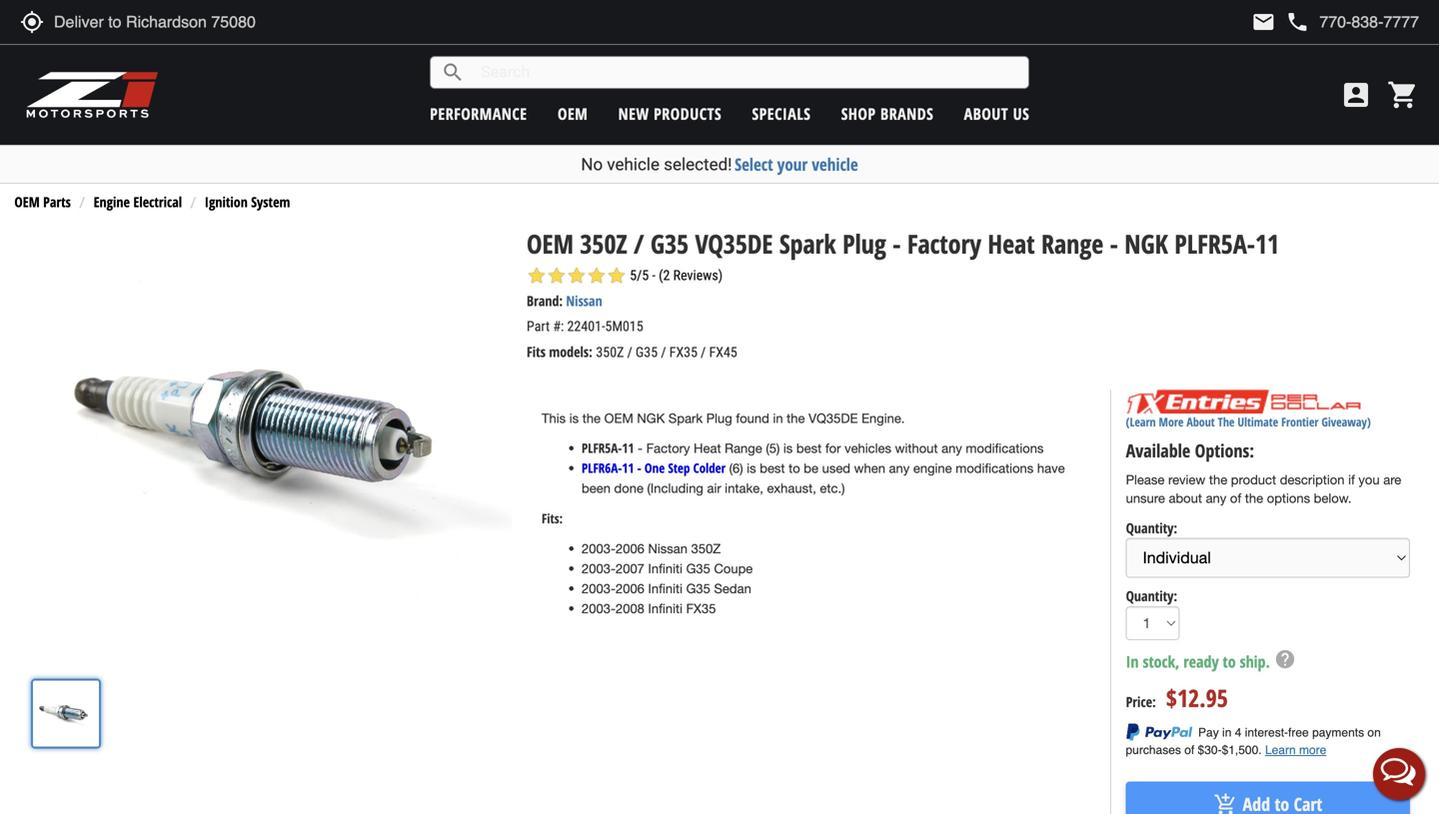 Task type: vqa. For each thing, say whether or not it's contained in the screenshot.
used
yes



Task type: describe. For each thing, give the bounding box(es) containing it.
fits
[[527, 343, 546, 362]]

heat inside plfr5a-11 - factory heat range (5) is best for vehicles without any modifications
[[694, 441, 722, 456]]

ready
[[1184, 651, 1219, 673]]

0 vertical spatial 350z
[[580, 226, 628, 261]]

specials
[[752, 103, 811, 124]]

4 2003- from the top
[[582, 601, 616, 617]]

for
[[826, 441, 841, 456]]

specials link
[[752, 103, 811, 124]]

the
[[1219, 414, 1235, 431]]

best inside plfr5a-11 - factory heat range (5) is best for vehicles without any modifications
[[797, 441, 822, 456]]

to for used
[[789, 461, 801, 476]]

shop brands
[[842, 103, 934, 124]]

(5)
[[766, 441, 780, 456]]

engine.
[[862, 411, 905, 426]]

select your vehicle link
[[735, 153, 859, 176]]

in
[[1127, 651, 1139, 673]]

is inside plfr5a-11 - factory heat range (5) is best for vehicles without any modifications
[[784, 441, 793, 456]]

parts
[[43, 193, 71, 212]]

you
[[1359, 473, 1381, 488]]

about
[[1169, 491, 1203, 507]]

22401-
[[567, 319, 605, 335]]

plug for -
[[843, 226, 887, 261]]

350z inside 2003-2006 nissan 350z 2003-2007 infiniti g35 coupe 2003-2006 infiniti g35 sedan 2003-2008 infiniti fx35
[[692, 541, 721, 557]]

in
[[773, 411, 784, 426]]

intake,
[[725, 481, 764, 496]]

one
[[645, 459, 665, 477]]

oem up plfr6a-
[[605, 411, 634, 426]]

spark for ngk
[[669, 411, 703, 426]]

search
[[441, 60, 465, 84]]

factory inside oem 350z / g35 vq35de spark plug - factory heat range - ngk plfr5a-11 star star star star star 5/5 - (2 reviews) brand: nissan part #: 22401-5m015 fits models: 350z / g35 / fx35 / fx45
[[908, 226, 982, 261]]

mail
[[1252, 10, 1276, 34]]

best inside (6) is best to be used when any engine modifications have been done (including air intake, exhaust, etc.)
[[760, 461, 785, 476]]

(learn more about the ultimate frontier giveaway) link
[[1127, 414, 1372, 431]]

spark for vq35de
[[780, 226, 837, 261]]

is for the
[[570, 411, 579, 426]]

vq35de inside oem 350z / g35 vq35de spark plug - factory heat range - ngk plfr5a-11 star star star star star 5/5 - (2 reviews) brand: nissan part #: 22401-5m015 fits models: 350z / g35 / fx35 / fx45
[[696, 226, 773, 261]]

without
[[896, 441, 938, 456]]

z1 motorsports logo image
[[25, 70, 159, 120]]

giveaway)
[[1322, 414, 1372, 431]]

(6) is best to be used when any engine modifications have been done (including air intake, exhaust, etc.)
[[582, 461, 1065, 496]]

about us
[[964, 103, 1030, 124]]

oem parts
[[14, 193, 71, 212]]

1 vertical spatial plfr5a-
[[582, 439, 622, 457]]

us
[[1014, 103, 1030, 124]]

products
[[654, 103, 722, 124]]

ignition
[[205, 193, 248, 212]]

#:
[[553, 319, 564, 335]]

coupe
[[714, 561, 753, 577]]

3 star from the left
[[567, 266, 587, 286]]

in stock, ready to ship. help
[[1127, 649, 1297, 673]]

engine electrical
[[94, 193, 182, 212]]

phone link
[[1286, 10, 1420, 34]]

(learn
[[1127, 414, 1156, 431]]

be
[[804, 461, 819, 476]]

frontier
[[1282, 414, 1319, 431]]

is for best
[[747, 461, 757, 476]]

new
[[619, 103, 650, 124]]

heat inside oem 350z / g35 vq35de spark plug - factory heat range - ngk plfr5a-11 star star star star star 5/5 - (2 reviews) brand: nissan part #: 22401-5m015 fits models: 350z / g35 / fx35 / fx45
[[988, 226, 1036, 261]]

2007
[[616, 561, 645, 577]]

ngk inside oem 350z / g35 vq35de spark plug - factory heat range - ngk plfr5a-11 star star star star star 5/5 - (2 reviews) brand: nissan part #: 22401-5m015 fits models: 350z / g35 / fx35 / fx45
[[1125, 226, 1169, 261]]

g35 left coupe on the bottom of page
[[687, 561, 711, 577]]

oem for oem 350z / g35 vq35de spark plug - factory heat range - ngk plfr5a-11 star star star star star 5/5 - (2 reviews) brand: nissan part #: 22401-5m015 fits models: 350z / g35 / fx35 / fx45
[[527, 226, 574, 261]]

plfr6a-
[[582, 459, 622, 477]]

2003-2006 nissan 350z 2003-2007 infiniti g35 coupe 2003-2006 infiniti g35 sedan 2003-2008 infiniti fx35
[[582, 541, 753, 617]]

modifications inside (6) is best to be used when any engine modifications have been done (including air intake, exhaust, etc.)
[[956, 461, 1034, 476]]

new products link
[[619, 103, 722, 124]]

colder
[[694, 459, 726, 477]]

any inside (learn more about the ultimate frontier giveaway) available options: please review the product description if you are unsure about any of the options below.
[[1206, 491, 1227, 507]]

about us link
[[964, 103, 1030, 124]]

part
[[527, 319, 550, 335]]

g35 up 5/5 -
[[651, 226, 689, 261]]

air
[[707, 481, 722, 496]]

oem for oem parts
[[14, 193, 40, 212]]

2 2003- from the top
[[582, 561, 616, 577]]

review
[[1169, 473, 1206, 488]]

plfr5a- inside oem 350z / g35 vq35de spark plug - factory heat range - ngk plfr5a-11 star star star star star 5/5 - (2 reviews) brand: nissan part #: 22401-5m015 fits models: 350z / g35 / fx35 / fx45
[[1175, 226, 1256, 261]]

ship.
[[1240, 651, 1271, 673]]

(including
[[647, 481, 704, 496]]

shopping_cart link
[[1383, 79, 1420, 111]]

are
[[1384, 473, 1402, 488]]

engine
[[914, 461, 953, 476]]

have
[[1038, 461, 1065, 476]]

new products
[[619, 103, 722, 124]]

engine
[[94, 193, 130, 212]]

unsure
[[1127, 491, 1166, 507]]

1 horizontal spatial vehicle
[[812, 153, 859, 176]]

1 2003- from the top
[[582, 541, 616, 557]]

ignition system
[[205, 193, 290, 212]]

options
[[1268, 491, 1311, 507]]

2 2006 from the top
[[616, 581, 645, 597]]

0 horizontal spatial ngk
[[637, 411, 665, 426]]

used
[[823, 461, 851, 476]]

the right this at left bottom
[[583, 411, 601, 426]]

11 for - one step colder
[[622, 459, 634, 477]]

5m015
[[605, 319, 644, 335]]

fx35 inside 2003-2006 nissan 350z 2003-2007 infiniti g35 coupe 2003-2006 infiniti g35 sedan 2003-2008 infiniti fx35
[[687, 601, 716, 617]]

about inside (learn more about the ultimate frontier giveaway) available options: please review the product description if you are unsure about any of the options below.
[[1187, 414, 1216, 431]]

found
[[736, 411, 770, 426]]

phone
[[1286, 10, 1310, 34]]

price: $12.95
[[1127, 682, 1229, 715]]

account_box link
[[1336, 79, 1378, 111]]



Task type: locate. For each thing, give the bounding box(es) containing it.
(learn more about the ultimate frontier giveaway) available options: please review the product description if you are unsure about any of the options below.
[[1127, 414, 1402, 507]]

to inside (6) is best to be used when any engine modifications have been done (including air intake, exhaust, etc.)
[[789, 461, 801, 476]]

the
[[583, 411, 601, 426], [787, 411, 805, 426], [1210, 473, 1228, 488], [1246, 491, 1264, 507]]

-
[[893, 226, 901, 261], [1111, 226, 1119, 261], [638, 441, 643, 456], [638, 459, 642, 477]]

plug inside oem 350z / g35 vq35de spark plug - factory heat range - ngk plfr5a-11 star star star star star 5/5 - (2 reviews) brand: nissan part #: 22401-5m015 fits models: 350z / g35 / fx35 / fx45
[[843, 226, 887, 261]]

vehicle right your at the right top
[[812, 153, 859, 176]]

1 vertical spatial fx35
[[687, 601, 716, 617]]

account_box
[[1341, 79, 1373, 111]]

spark up the step
[[669, 411, 703, 426]]

to for help
[[1223, 651, 1237, 673]]

fx35 down the sedan
[[687, 601, 716, 617]]

engine electrical link
[[94, 193, 182, 212]]

vq35de
[[696, 226, 773, 261], [809, 411, 858, 426]]

1 vertical spatial 2006
[[616, 581, 645, 597]]

4 star from the left
[[587, 266, 607, 286]]

quantity: down 'unsure'
[[1127, 519, 1178, 538]]

vehicle inside no vehicle selected! select your vehicle
[[607, 154, 660, 174]]

range inside oem 350z / g35 vq35de spark plug - factory heat range - ngk plfr5a-11 star star star star star 5/5 - (2 reviews) brand: nissan part #: 22401-5m015 fits models: 350z / g35 / fx35 / fx45
[[1042, 226, 1104, 261]]

3 2003- from the top
[[582, 581, 616, 597]]

ultimate
[[1238, 414, 1279, 431]]

this is the oem ngk spark plug found in the vq35de engine.
[[542, 411, 909, 426]]

about left the
[[1187, 414, 1216, 431]]

0 vertical spatial is
[[570, 411, 579, 426]]

3 infiniti from the top
[[648, 601, 683, 617]]

2 vertical spatial any
[[1206, 491, 1227, 507]]

step
[[668, 459, 690, 477]]

infiniti
[[648, 561, 683, 577], [648, 581, 683, 597], [648, 601, 683, 617]]

5/5 -
[[630, 268, 656, 284]]

etc.)
[[820, 481, 845, 496]]

to left be
[[789, 461, 801, 476]]

1 horizontal spatial plug
[[843, 226, 887, 261]]

system
[[251, 193, 290, 212]]

oem link
[[558, 103, 588, 124]]

0 vertical spatial factory
[[908, 226, 982, 261]]

oem up no
[[558, 103, 588, 124]]

vehicle right no
[[607, 154, 660, 174]]

0 vertical spatial infiniti
[[648, 561, 683, 577]]

vehicles
[[845, 441, 892, 456]]

1 horizontal spatial best
[[797, 441, 822, 456]]

description
[[1281, 473, 1345, 488]]

best down (5)
[[760, 461, 785, 476]]

2 horizontal spatial is
[[784, 441, 793, 456]]

is right this at left bottom
[[570, 411, 579, 426]]

vehicle
[[812, 153, 859, 176], [607, 154, 660, 174]]

0 vertical spatial ngk
[[1125, 226, 1169, 261]]

0 vertical spatial any
[[942, 441, 963, 456]]

1 vertical spatial quantity:
[[1127, 587, 1178, 606]]

quantity:
[[1127, 519, 1178, 538], [1127, 587, 1178, 606]]

1 horizontal spatial vq35de
[[809, 411, 858, 426]]

0 horizontal spatial vehicle
[[607, 154, 660, 174]]

0 horizontal spatial vq35de
[[696, 226, 773, 261]]

1 infiniti from the top
[[648, 561, 683, 577]]

2 vertical spatial is
[[747, 461, 757, 476]]

1 vertical spatial about
[[1187, 414, 1216, 431]]

plfr5a-11 - factory heat range (5) is best for vehicles without any modifications
[[582, 439, 1044, 457]]

1 vertical spatial ngk
[[637, 411, 665, 426]]

1 horizontal spatial factory
[[908, 226, 982, 261]]

please
[[1127, 473, 1165, 488]]

your
[[778, 153, 808, 176]]

0 horizontal spatial any
[[889, 461, 910, 476]]

1 vertical spatial any
[[889, 461, 910, 476]]

350z up nissan link at the left of page
[[580, 226, 628, 261]]

1 horizontal spatial nissan
[[648, 541, 688, 557]]

any inside (6) is best to be used when any engine modifications have been done (including air intake, exhaust, etc.)
[[889, 461, 910, 476]]

11 inside oem 350z / g35 vq35de spark plug - factory heat range - ngk plfr5a-11 star star star star star 5/5 - (2 reviews) brand: nissan part #: 22401-5m015 fits models: 350z / g35 / fx35 / fx45
[[1256, 226, 1280, 261]]

brands
[[881, 103, 934, 124]]

any up engine
[[942, 441, 963, 456]]

0 horizontal spatial heat
[[694, 441, 722, 456]]

nissan down (including
[[648, 541, 688, 557]]

1 vertical spatial 350z
[[596, 345, 624, 361]]

more
[[1159, 414, 1184, 431]]

infiniti left the sedan
[[648, 581, 683, 597]]

selected!
[[664, 154, 733, 174]]

1 vertical spatial vq35de
[[809, 411, 858, 426]]

0 vertical spatial 11
[[1256, 226, 1280, 261]]

nissan inside oem 350z / g35 vq35de spark plug - factory heat range - ngk plfr5a-11 star star star star star 5/5 - (2 reviews) brand: nissan part #: 22401-5m015 fits models: 350z / g35 / fx35 / fx45
[[566, 292, 603, 311]]

oem inside oem 350z / g35 vq35de spark plug - factory heat range - ngk plfr5a-11 star star star star star 5/5 - (2 reviews) brand: nissan part #: 22401-5m015 fits models: 350z / g35 / fx35 / fx45
[[527, 226, 574, 261]]

1 2006 from the top
[[616, 541, 645, 557]]

0 vertical spatial vq35de
[[696, 226, 773, 261]]

1 vertical spatial range
[[725, 441, 763, 456]]

1 horizontal spatial about
[[1187, 414, 1216, 431]]

the right in
[[787, 411, 805, 426]]

models:
[[549, 343, 593, 362]]

done
[[614, 481, 644, 496]]

fx35 left fx45
[[670, 345, 698, 361]]

2006
[[616, 541, 645, 557], [616, 581, 645, 597]]

range
[[1042, 226, 1104, 261], [725, 441, 763, 456]]

nissan
[[566, 292, 603, 311], [648, 541, 688, 557]]

stock,
[[1143, 651, 1180, 673]]

no
[[581, 154, 603, 174]]

oem 350z / g35 vq35de spark plug - factory heat range - ngk plfr5a-11 star star star star star 5/5 - (2 reviews) brand: nissan part #: 22401-5m015 fits models: 350z / g35 / fx35 / fx45
[[527, 226, 1280, 362]]

g35 down the 5m015
[[636, 345, 658, 361]]

nissan link
[[566, 292, 603, 311]]

the down options:
[[1210, 473, 1228, 488]]

spark down select your vehicle link at the right top of page
[[780, 226, 837, 261]]

1 vertical spatial best
[[760, 461, 785, 476]]

1 horizontal spatial any
[[942, 441, 963, 456]]

0 vertical spatial modifications
[[966, 441, 1044, 456]]

2 horizontal spatial any
[[1206, 491, 1227, 507]]

electrical
[[133, 193, 182, 212]]

shop brands link
[[842, 103, 934, 124]]

is right (5)
[[784, 441, 793, 456]]

g35 left the sedan
[[687, 581, 711, 597]]

0 vertical spatial plfr5a-
[[1175, 226, 1256, 261]]

infiniti right "2008"
[[648, 601, 683, 617]]

1 vertical spatial spark
[[669, 411, 703, 426]]

about
[[964, 103, 1009, 124], [1187, 414, 1216, 431]]

350z up coupe on the bottom of page
[[692, 541, 721, 557]]

range inside plfr5a-11 - factory heat range (5) is best for vehicles without any modifications
[[725, 441, 763, 456]]

nissan up 22401-
[[566, 292, 603, 311]]

1 quantity: from the top
[[1127, 519, 1178, 538]]

brand:
[[527, 292, 563, 311]]

is inside (6) is best to be used when any engine modifications have been done (including air intake, exhaust, etc.)
[[747, 461, 757, 476]]

oem left parts
[[14, 193, 40, 212]]

plug for found
[[707, 411, 733, 426]]

(6)
[[730, 461, 744, 476]]

any inside plfr5a-11 - factory heat range (5) is best for vehicles without any modifications
[[942, 441, 963, 456]]

spark
[[780, 226, 837, 261], [669, 411, 703, 426]]

2 vertical spatial 11
[[622, 459, 634, 477]]

oem up brand:
[[527, 226, 574, 261]]

Search search field
[[465, 57, 1029, 88]]

1 vertical spatial is
[[784, 441, 793, 456]]

vq35de down no vehicle selected! select your vehicle
[[696, 226, 773, 261]]

2008
[[616, 601, 645, 617]]

my_location
[[20, 10, 44, 34]]

2 infiniti from the top
[[648, 581, 683, 597]]

best
[[797, 441, 822, 456], [760, 461, 785, 476]]

0 vertical spatial 2006
[[616, 541, 645, 557]]

0 horizontal spatial to
[[789, 461, 801, 476]]

1 vertical spatial modifications
[[956, 461, 1034, 476]]

1 vertical spatial heat
[[694, 441, 722, 456]]

0 horizontal spatial plfr5a-
[[582, 439, 622, 457]]

1 horizontal spatial ngk
[[1125, 226, 1169, 261]]

help
[[1275, 649, 1297, 671]]

2 vertical spatial 350z
[[692, 541, 721, 557]]

if
[[1349, 473, 1356, 488]]

best up be
[[797, 441, 822, 456]]

- inside plfr5a-11 - factory heat range (5) is best for vehicles without any modifications
[[638, 441, 643, 456]]

about left us
[[964, 103, 1009, 124]]

fx35
[[670, 345, 698, 361], [687, 601, 716, 617]]

factory inside plfr5a-11 - factory heat range (5) is best for vehicles without any modifications
[[647, 441, 690, 456]]

0 horizontal spatial about
[[964, 103, 1009, 124]]

2006 up "2008"
[[616, 581, 645, 597]]

1 vertical spatial infiniti
[[648, 581, 683, 597]]

0 vertical spatial quantity:
[[1127, 519, 1178, 538]]

0 vertical spatial to
[[789, 461, 801, 476]]

any down without
[[889, 461, 910, 476]]

2 quantity: from the top
[[1127, 587, 1178, 606]]

fits:
[[542, 510, 563, 528]]

0 horizontal spatial nissan
[[566, 292, 603, 311]]

1 vertical spatial nissan
[[648, 541, 688, 557]]

0 vertical spatial fx35
[[670, 345, 698, 361]]

spark inside oem 350z / g35 vq35de spark plug - factory heat range - ngk plfr5a-11 star star star star star 5/5 - (2 reviews) brand: nissan part #: 22401-5m015 fits models: 350z / g35 / fx35 / fx45
[[780, 226, 837, 261]]

is right (6)
[[747, 461, 757, 476]]

1 horizontal spatial range
[[1042, 226, 1104, 261]]

to
[[789, 461, 801, 476], [1223, 651, 1237, 673]]

0 vertical spatial plug
[[843, 226, 887, 261]]

any left of
[[1206, 491, 1227, 507]]

nissan inside 2003-2006 nissan 350z 2003-2007 infiniti g35 coupe 2003-2006 infiniti g35 sedan 2003-2008 infiniti fx35
[[648, 541, 688, 557]]

modifications left "have"
[[956, 461, 1034, 476]]

g35
[[651, 226, 689, 261], [636, 345, 658, 361], [687, 561, 711, 577], [687, 581, 711, 597]]

0 horizontal spatial spark
[[669, 411, 703, 426]]

350z down the 5m015
[[596, 345, 624, 361]]

2 star from the left
[[547, 266, 567, 286]]

1 vertical spatial to
[[1223, 651, 1237, 673]]

0 horizontal spatial is
[[570, 411, 579, 426]]

no vehicle selected! select your vehicle
[[581, 153, 859, 176]]

this
[[542, 411, 566, 426]]

0 vertical spatial heat
[[988, 226, 1036, 261]]

plug
[[843, 226, 887, 261], [707, 411, 733, 426]]

1 vertical spatial 11
[[622, 439, 634, 457]]

select
[[735, 153, 774, 176]]

1 vertical spatial plug
[[707, 411, 733, 426]]

below.
[[1315, 491, 1352, 507]]

modifications inside plfr5a-11 - factory heat range (5) is best for vehicles without any modifications
[[966, 441, 1044, 456]]

sedan
[[714, 581, 752, 597]]

modifications up "have"
[[966, 441, 1044, 456]]

1 vertical spatial factory
[[647, 441, 690, 456]]

fx45
[[710, 345, 738, 361]]

0 vertical spatial about
[[964, 103, 1009, 124]]

1 horizontal spatial to
[[1223, 651, 1237, 673]]

vq35de up for
[[809, 411, 858, 426]]

2006 up 2007
[[616, 541, 645, 557]]

350z
[[580, 226, 628, 261], [596, 345, 624, 361], [692, 541, 721, 557]]

infiniti right 2007
[[648, 561, 683, 577]]

5 star from the left
[[607, 266, 627, 286]]

0 vertical spatial spark
[[780, 226, 837, 261]]

mail phone
[[1252, 10, 1310, 34]]

shop
[[842, 103, 877, 124]]

oem for oem
[[558, 103, 588, 124]]

0 horizontal spatial range
[[725, 441, 763, 456]]

1 horizontal spatial heat
[[988, 226, 1036, 261]]

2003-
[[582, 541, 616, 557], [582, 561, 616, 577], [582, 581, 616, 597], [582, 601, 616, 617]]

price:
[[1127, 693, 1157, 712]]

product
[[1232, 473, 1277, 488]]

0 horizontal spatial best
[[760, 461, 785, 476]]

0 vertical spatial nissan
[[566, 292, 603, 311]]

to left ship. on the right
[[1223, 651, 1237, 673]]

is
[[570, 411, 579, 426], [784, 441, 793, 456], [747, 461, 757, 476]]

1 star from the left
[[527, 266, 547, 286]]

quantity: up stock,
[[1127, 587, 1178, 606]]

0 vertical spatial best
[[797, 441, 822, 456]]

been
[[582, 481, 611, 496]]

any
[[942, 441, 963, 456], [889, 461, 910, 476], [1206, 491, 1227, 507]]

of
[[1231, 491, 1242, 507]]

available
[[1127, 439, 1191, 463]]

1 horizontal spatial spark
[[780, 226, 837, 261]]

to inside in stock, ready to ship. help
[[1223, 651, 1237, 673]]

0 horizontal spatial factory
[[647, 441, 690, 456]]

0 vertical spatial range
[[1042, 226, 1104, 261]]

fx35 inside oem 350z / g35 vq35de spark plug - factory heat range - ngk plfr5a-11 star star star star star 5/5 - (2 reviews) brand: nissan part #: 22401-5m015 fits models: 350z / g35 / fx35 / fx45
[[670, 345, 698, 361]]

2 vertical spatial infiniti
[[648, 601, 683, 617]]

the right of
[[1246, 491, 1264, 507]]

1 horizontal spatial is
[[747, 461, 757, 476]]

0 horizontal spatial plug
[[707, 411, 733, 426]]

$12.95
[[1167, 682, 1229, 715]]

11 for - factory heat range (5) is best for vehicles without any modifications
[[622, 439, 634, 457]]

ignition system link
[[205, 193, 290, 212]]

1 horizontal spatial plfr5a-
[[1175, 226, 1256, 261]]



